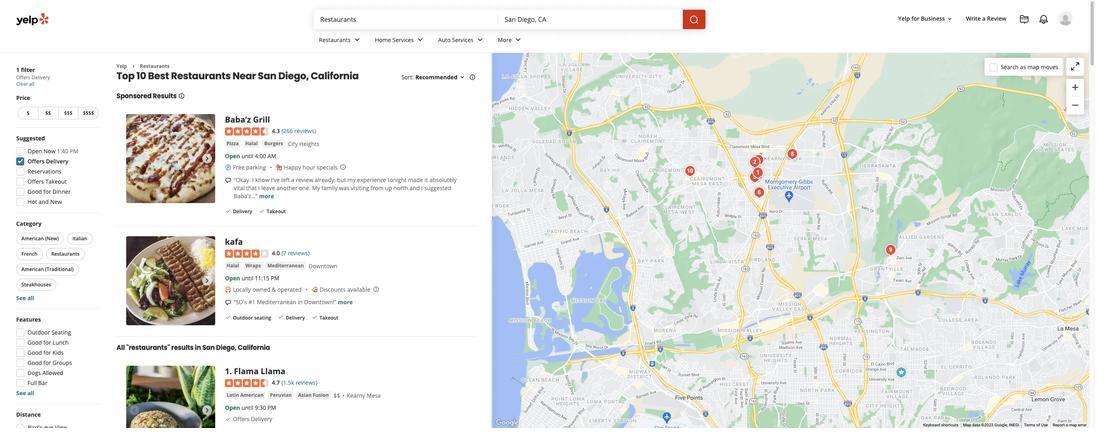 Task type: describe. For each thing, give the bounding box(es) containing it.
3 previous image from the top
[[129, 406, 139, 415]]

delivery down 9:30
[[251, 415, 272, 423]]

good for groups
[[28, 359, 72, 367]]

yelp for business
[[899, 15, 945, 22]]

(new)
[[45, 235, 59, 242]]

offers delivery for sponsored results
[[233, 415, 272, 423]]

flama llama link
[[234, 366, 286, 377]]

1 vertical spatial pm
[[271, 274, 279, 282]]

"restaurants"
[[126, 343, 170, 353]]

expand map image
[[1071, 61, 1080, 71]]

downtown!"
[[304, 298, 336, 306]]

outdoor for outdoor seating
[[233, 314, 253, 321]]

map for moves
[[1028, 63, 1040, 71]]

(traditional)
[[45, 266, 74, 273]]

map for error
[[1069, 423, 1077, 427]]

burgers link
[[263, 140, 285, 148]]

discounts available
[[320, 286, 370, 293]]

yelp for business button
[[895, 12, 957, 26]]

4.0 link
[[272, 249, 280, 258]]

0 horizontal spatial 16 info v2 image
[[178, 93, 185, 99]]

group containing features
[[14, 316, 100, 397]]

4.7
[[272, 379, 280, 387]]

previous image for kafa
[[129, 276, 139, 286]]

good for good for groups
[[28, 359, 42, 367]]

locally
[[233, 286, 251, 293]]

4.3 star rating image
[[225, 128, 269, 136]]

slideshow element for baba'z grill
[[126, 114, 215, 203]]

©2023
[[982, 423, 994, 427]]

16 checkmark v2 image for kafa
[[225, 314, 231, 321]]

pm for 1 filter
[[70, 147, 78, 155]]

my
[[312, 184, 320, 192]]

see all for features
[[16, 389, 34, 397]]

(7 reviews)
[[282, 249, 310, 257]]

1 horizontal spatial san
[[258, 69, 277, 83]]

was
[[339, 184, 349, 192]]

1 horizontal spatial california
[[311, 69, 359, 83]]

none field find
[[320, 15, 492, 24]]

pizza link
[[225, 140, 240, 148]]

next image for kafa
[[202, 276, 212, 286]]

know
[[255, 176, 270, 184]]

city heights
[[288, 140, 319, 148]]

3 until from the top
[[242, 404, 253, 412]]

1 vertical spatial flama llama image
[[126, 366, 215, 428]]

for for dinner
[[43, 188, 51, 195]]

0 vertical spatial more
[[259, 192, 274, 200]]

filter
[[21, 66, 35, 74]]

2 vertical spatial reviews)
[[296, 379, 317, 387]]

suggested
[[16, 134, 45, 142]]

2 horizontal spatial i
[[421, 184, 423, 192]]

good for lunch
[[28, 339, 69, 346]]

review
[[987, 15, 1007, 22]]

wraps link
[[244, 262, 263, 270]]

auto services
[[438, 36, 474, 44]]

kearny
[[347, 392, 365, 399]]

1 for 1 filter offers delivery clear all
[[16, 66, 19, 74]]

yelp for the yelp link
[[117, 63, 127, 70]]

2 vertical spatial takeout
[[320, 314, 339, 321]]

up
[[385, 184, 392, 192]]

steakhouses button
[[16, 279, 56, 291]]

discounts
[[320, 286, 346, 293]]

Near text field
[[505, 15, 676, 24]]

yun tea house image
[[747, 169, 763, 185]]

am
[[268, 152, 276, 160]]

0 horizontal spatial diego,
[[216, 343, 237, 353]]

Find text field
[[320, 15, 492, 24]]

24 chevron down v2 image for restaurants
[[352, 35, 362, 45]]

price group
[[16, 94, 100, 121]]

delivery down open now 1:40 pm
[[46, 157, 68, 165]]

hi dumplings image
[[883, 242, 899, 258]]

4 star rating image
[[225, 250, 269, 258]]

now
[[44, 147, 56, 155]]

french
[[21, 250, 37, 257]]

woomiok image
[[751, 184, 768, 201]]

&
[[272, 286, 276, 293]]

reviews) for kafa
[[288, 249, 310, 257]]

1 vertical spatial restaurants link
[[140, 63, 170, 70]]

1 vertical spatial takeout
[[267, 208, 286, 215]]

0 vertical spatial flama llama image
[[750, 164, 766, 181]]

mediterranean inside button
[[267, 262, 304, 269]]

delivery down baba'z…"
[[233, 208, 252, 215]]

home services link
[[369, 29, 432, 53]]

0 horizontal spatial i
[[252, 176, 254, 184]]

16 checkmark v2 image for takeout
[[311, 314, 318, 321]]

pm for sponsored results
[[268, 404, 276, 412]]

distance
[[16, 411, 41, 418]]

baba'z grill image
[[126, 114, 215, 203]]

asian
[[298, 392, 312, 399]]

from
[[371, 184, 384, 192]]

reviews) for baba'z grill
[[294, 127, 316, 135]]

clear
[[16, 81, 28, 87]]

google,
[[995, 423, 1008, 427]]

baba'z grill link
[[225, 114, 270, 125]]

offers down open until 9:30 pm
[[233, 415, 250, 423]]

results
[[153, 92, 177, 101]]

american for american (new)
[[21, 235, 44, 242]]

1 horizontal spatial i
[[258, 184, 260, 192]]

asian fusion
[[298, 392, 329, 399]]

baba'z grill image
[[894, 364, 910, 381]]

offers up the reservations
[[28, 157, 45, 165]]

error
[[1078, 423, 1087, 427]]

9:30
[[255, 404, 266, 412]]

lunch
[[53, 339, 69, 346]]

all inside 1 filter offers delivery clear all
[[29, 81, 34, 87]]

all
[[117, 343, 125, 353]]

mediterranean button
[[266, 262, 306, 270]]

1 vertical spatial $$
[[334, 392, 340, 399]]

1 for 1 . flama llama
[[225, 366, 230, 377]]

takeout inside group
[[45, 178, 67, 185]]

kafa image
[[126, 237, 215, 326]]

tyler b. image
[[1059, 11, 1073, 25]]

user actions element
[[892, 10, 1085, 60]]

"okay. i know i've left a review already, but my experience tonight made it absolutely vital that i leave another one. my family was visiting from up north and i suggested baba'z…"
[[234, 176, 457, 200]]

reservations
[[28, 168, 61, 175]]

1 horizontal spatial restaurants link
[[313, 29, 369, 53]]

seating
[[254, 314, 271, 321]]

(1.5k reviews) link
[[282, 378, 317, 387]]

made
[[408, 176, 423, 184]]

projects image
[[1020, 15, 1029, 24]]

available
[[347, 286, 370, 293]]

for for kids
[[43, 349, 51, 357]]

16 discount available v2 image
[[312, 286, 318, 293]]

more link for kafa
[[338, 298, 353, 306]]

offers down the reservations
[[28, 178, 44, 185]]

write a review
[[966, 15, 1007, 22]]

family
[[322, 184, 338, 192]]

free parking
[[233, 164, 266, 171]]

3 next image from the top
[[202, 406, 212, 415]]

good for good for lunch
[[28, 339, 42, 346]]

write
[[966, 15, 981, 22]]

baba'z grill
[[225, 114, 270, 125]]

1 horizontal spatial more
[[338, 298, 353, 306]]

of
[[1037, 423, 1040, 427]]

a inside "okay. i know i've left a review already, but my experience tonight made it absolutely vital that i leave another one. my family was visiting from up north and i suggested baba'z…"
[[291, 176, 295, 184]]

heights
[[299, 140, 319, 148]]

4.7 link
[[272, 378, 280, 387]]

delivery down "sd's #1 mediterranean in downtown!" more
[[286, 314, 305, 321]]

owned
[[252, 286, 270, 293]]

vital
[[234, 184, 245, 192]]

(266 reviews)
[[282, 127, 316, 135]]

cross street image
[[750, 167, 766, 183]]

outdoor for outdoor seating
[[28, 329, 50, 336]]

$ button
[[18, 107, 38, 119]]

free
[[233, 164, 245, 171]]

distance option group
[[14, 411, 100, 428]]

report a map error
[[1053, 423, 1087, 427]]

happy
[[284, 164, 301, 171]]

1 vertical spatial mediterranean
[[257, 298, 296, 306]]

(1.5k
[[282, 379, 294, 387]]

good for good for kids
[[28, 349, 42, 357]]

google image
[[494, 418, 521, 428]]

baba'z
[[225, 114, 251, 125]]

recommended
[[415, 73, 458, 81]]

and inside group
[[39, 198, 49, 206]]

group containing category
[[15, 220, 100, 302]]

0 vertical spatial 16 info v2 image
[[469, 74, 476, 81]]

leave
[[261, 184, 275, 192]]

"okay.
[[234, 176, 251, 184]]

keyboard shortcuts
[[924, 423, 959, 427]]

hot
[[28, 198, 37, 206]]

0 horizontal spatial halal link
[[225, 262, 241, 270]]

map data ©2023 google, inegi
[[964, 423, 1020, 427]]

recommended button
[[415, 73, 466, 81]]

review
[[296, 176, 313, 184]]

business categories element
[[313, 29, 1073, 53]]

16 parking v2 image
[[225, 164, 231, 171]]

slideshow element for kafa
[[126, 237, 215, 326]]

sort:
[[401, 73, 414, 81]]



Task type: vqa. For each thing, say whether or not it's contained in the screenshot.
ago
no



Task type: locate. For each thing, give the bounding box(es) containing it.
see for features
[[16, 389, 26, 397]]

services right the home
[[393, 36, 414, 44]]

for for lunch
[[43, 339, 51, 346]]

halal button down 4 star rating image
[[225, 262, 241, 270]]

halal button for the left halal "link"
[[225, 262, 241, 270]]

0 horizontal spatial offers delivery
[[28, 157, 68, 165]]

24 chevron down v2 image for auto services
[[475, 35, 485, 45]]

outdoor seating
[[233, 314, 271, 321]]

4.3
[[272, 127, 280, 135]]

0 vertical spatial a
[[983, 15, 986, 22]]

burgers
[[264, 140, 283, 147]]

good up hot
[[28, 188, 42, 195]]

$$
[[45, 110, 51, 117], [334, 392, 340, 399]]

16 checkmark v2 image down downtown!"
[[311, 314, 318, 321]]

2 see from the top
[[16, 389, 26, 397]]

1 until from the top
[[242, 152, 253, 160]]

16 speech v2 image down 16 parking v2 image
[[225, 177, 231, 184]]

shortcuts
[[942, 423, 959, 427]]

open up 16 parking v2 image
[[225, 152, 240, 160]]

see all button down steakhouses button
[[16, 294, 34, 302]]

kafa
[[225, 237, 243, 247]]

top
[[117, 69, 135, 83]]

san right near
[[258, 69, 277, 83]]

0 vertical spatial san
[[258, 69, 277, 83]]

0 vertical spatial halal button
[[244, 140, 259, 148]]

see all button down full
[[16, 389, 34, 397]]

1 vertical spatial diego,
[[216, 343, 237, 353]]

None search field
[[314, 10, 707, 29]]

1 left 'filter' at the top
[[16, 66, 19, 74]]

left
[[281, 176, 290, 184]]

halal for the right halal "link"
[[245, 140, 258, 147]]

0 vertical spatial in
[[298, 298, 303, 306]]

2 vertical spatial a
[[1066, 423, 1068, 427]]

pm right the 1:40 on the left top of the page
[[70, 147, 78, 155]]

24 chevron down v2 image inside the restaurants link
[[352, 35, 362, 45]]

None field
[[320, 15, 492, 24], [505, 15, 676, 24]]

2 slideshow element from the top
[[126, 237, 215, 326]]

see all down full
[[16, 389, 34, 397]]

1 vertical spatial see all
[[16, 389, 34, 397]]

until for kafa
[[242, 274, 253, 282]]

1 vertical spatial american
[[21, 266, 44, 273]]

services inside "link"
[[393, 36, 414, 44]]

1 vertical spatial halal
[[227, 262, 239, 269]]

latin american
[[227, 392, 264, 399]]

good for good for dinner
[[28, 188, 42, 195]]

park social image
[[785, 146, 801, 162]]

sponsored
[[117, 92, 152, 101]]

1 horizontal spatial none field
[[505, 15, 676, 24]]

0 vertical spatial slideshow element
[[126, 114, 215, 203]]

0 vertical spatial restaurants link
[[313, 29, 369, 53]]

2 horizontal spatial a
[[1066, 423, 1068, 427]]

16 checkmark v2 image left outdoor seating
[[225, 314, 231, 321]]

24 chevron down v2 image inside home services "link"
[[416, 35, 425, 45]]

for left business
[[912, 15, 920, 22]]

16 checkmark v2 image
[[225, 208, 231, 214], [259, 208, 265, 214], [225, 314, 231, 321]]

1 vertical spatial slideshow element
[[126, 237, 215, 326]]

16 info v2 image
[[469, 74, 476, 81], [178, 93, 185, 99]]

0 vertical spatial offers delivery
[[28, 157, 68, 165]]

1 previous image from the top
[[129, 154, 139, 164]]

kearny mesa
[[347, 392, 381, 399]]

0 vertical spatial mediterranean
[[267, 262, 304, 269]]

16 happy hour specials v2 image
[[276, 164, 282, 171]]

16 checkmark v2 image right the seating on the bottom left of page
[[278, 314, 284, 321]]

hour
[[303, 164, 315, 171]]

pm right 9:30
[[268, 404, 276, 412]]

next image for baba'z grill
[[202, 154, 212, 164]]

1 vertical spatial in
[[195, 343, 201, 353]]

see
[[16, 294, 26, 302], [16, 389, 26, 397]]

pm up &
[[271, 274, 279, 282]]

1 horizontal spatial halal
[[245, 140, 258, 147]]

halal button for the right halal "link"
[[244, 140, 259, 148]]

operated
[[278, 286, 302, 293]]

asian fusion button
[[297, 391, 330, 399]]

and right hot
[[39, 198, 49, 206]]

offers inside 1 filter offers delivery clear all
[[16, 74, 30, 81]]

16 checkmark v2 image for offers delivery
[[225, 416, 231, 422]]

16 checkmark v2 image down leave
[[259, 208, 265, 214]]

good up good for kids
[[28, 339, 42, 346]]

1 horizontal spatial services
[[452, 36, 474, 44]]

2 horizontal spatial 24 chevron down v2 image
[[475, 35, 485, 45]]

burgers button
[[263, 140, 285, 148]]

a for write
[[983, 15, 986, 22]]

3 24 chevron down v2 image from the left
[[475, 35, 485, 45]]

1
[[16, 66, 19, 74], [225, 366, 230, 377]]

a for report
[[1066, 423, 1068, 427]]

0 vertical spatial see all
[[16, 294, 34, 302]]

services for home services
[[393, 36, 414, 44]]

yelp left business
[[899, 15, 910, 22]]

for up good for kids
[[43, 339, 51, 346]]

1 vertical spatial offers delivery
[[233, 415, 272, 423]]

see all for category
[[16, 294, 34, 302]]

16 checkmark v2 image
[[278, 314, 284, 321], [311, 314, 318, 321], [225, 416, 231, 422]]

zoom out image
[[1071, 100, 1080, 110]]

(266 reviews) link
[[282, 126, 316, 135]]

see down steakhouses button
[[16, 294, 26, 302]]

mediterranean down (7
[[267, 262, 304, 269]]

1 vertical spatial san
[[202, 343, 215, 353]]

price
[[16, 94, 30, 102]]

24 chevron down v2 image left the home
[[352, 35, 362, 45]]

more down discounts available
[[338, 298, 353, 306]]

peruvian button
[[268, 391, 293, 399]]

formoosa image
[[747, 154, 763, 170]]

1 horizontal spatial map
[[1069, 423, 1077, 427]]

good
[[28, 188, 42, 195], [28, 339, 42, 346], [28, 349, 42, 357], [28, 359, 42, 367]]

4 good from the top
[[28, 359, 42, 367]]

1 horizontal spatial outdoor
[[233, 314, 253, 321]]

best
[[148, 69, 169, 83]]

restaurants inside button
[[51, 250, 80, 257]]

0 vertical spatial american
[[21, 235, 44, 242]]

2 16 speech v2 image from the top
[[225, 299, 231, 306]]

until for baba'z grill
[[242, 152, 253, 160]]

offers delivery down open until 9:30 pm
[[233, 415, 272, 423]]

inegi
[[1009, 423, 1020, 427]]

none field near
[[505, 15, 676, 24]]

more link down leave
[[259, 192, 274, 200]]

info icon image
[[340, 164, 347, 170], [340, 164, 347, 170], [373, 286, 379, 293], [373, 286, 379, 293]]

for down good for kids
[[43, 359, 51, 367]]

0 horizontal spatial map
[[1028, 63, 1040, 71]]

0 horizontal spatial in
[[195, 343, 201, 353]]

0 horizontal spatial $$
[[45, 110, 51, 117]]

2 until from the top
[[242, 274, 253, 282]]

1 horizontal spatial 24 chevron down v2 image
[[416, 35, 425, 45]]

american down french button
[[21, 266, 44, 273]]

diego,
[[278, 69, 309, 83], [216, 343, 237, 353]]

map region
[[439, 15, 1095, 428]]

0 horizontal spatial california
[[238, 343, 270, 353]]

0 vertical spatial more link
[[259, 192, 274, 200]]

halal link down 4 star rating image
[[225, 262, 241, 270]]

1 see all button from the top
[[16, 294, 34, 302]]

1 vertical spatial and
[[39, 198, 49, 206]]

mediterranean down &
[[257, 298, 296, 306]]

outdoor seating
[[28, 329, 71, 336]]

2 good from the top
[[28, 339, 42, 346]]

16 speech v2 image for kafa
[[225, 299, 231, 306]]

2 see all from the top
[[16, 389, 34, 397]]

0 horizontal spatial flama llama image
[[126, 366, 215, 428]]

2 see all button from the top
[[16, 389, 34, 397]]

allowed
[[42, 369, 63, 377]]

terms of use
[[1024, 423, 1048, 427]]

flama llama image
[[750, 164, 766, 181], [126, 366, 215, 428]]

suggested
[[424, 184, 451, 192]]

0 vertical spatial previous image
[[129, 154, 139, 164]]

specials
[[317, 164, 338, 171]]

for for business
[[912, 15, 920, 22]]

american up open until 9:30 pm
[[240, 392, 264, 399]]

1 horizontal spatial flama llama image
[[750, 164, 766, 181]]

1 vertical spatial 16 info v2 image
[[178, 93, 185, 99]]

and down made
[[410, 184, 420, 192]]

for for groups
[[43, 359, 51, 367]]

1 vertical spatial more link
[[338, 298, 353, 306]]

previous image for baba'z grill
[[129, 154, 139, 164]]

services
[[393, 36, 414, 44], [452, 36, 474, 44]]

4.3 link
[[272, 126, 280, 135]]

halal button up open until 4:00 am
[[244, 140, 259, 148]]

$$$ button
[[58, 107, 78, 119]]

zoom in image
[[1071, 82, 1080, 92]]

all down steakhouses button
[[27, 294, 34, 302]]

map left the error
[[1069, 423, 1077, 427]]

0 horizontal spatial yelp
[[117, 63, 127, 70]]

$
[[27, 110, 29, 117]]

1 horizontal spatial halal button
[[244, 140, 259, 148]]

reviews) right (7
[[288, 249, 310, 257]]

in down operated
[[298, 298, 303, 306]]

0 horizontal spatial more
[[259, 192, 274, 200]]

kafa link
[[225, 237, 243, 247]]

1 services from the left
[[393, 36, 414, 44]]

llama
[[261, 366, 286, 377]]

0 vertical spatial and
[[410, 184, 420, 192]]

services right auto
[[452, 36, 474, 44]]

services for auto services
[[452, 36, 474, 44]]

see all button for features
[[16, 389, 34, 397]]

2 next image from the top
[[202, 276, 212, 286]]

1:40
[[57, 147, 68, 155]]

san right results
[[202, 343, 215, 353]]

16 speech v2 image for baba'z grill
[[225, 177, 231, 184]]

american for american (traditional)
[[21, 266, 44, 273]]

american (traditional) button
[[16, 263, 79, 276]]

experience
[[357, 176, 386, 184]]

1 vertical spatial outdoor
[[28, 329, 50, 336]]

16 speech v2 image
[[225, 177, 231, 184], [225, 299, 231, 306]]

0 horizontal spatial none field
[[320, 15, 492, 24]]

3 slideshow element from the top
[[126, 366, 215, 428]]

2 previous image from the top
[[129, 276, 139, 286]]

for down offers takeout
[[43, 188, 51, 195]]

halal link
[[244, 140, 259, 148], [225, 262, 241, 270]]

delivery
[[32, 74, 50, 81], [46, 157, 68, 165], [233, 208, 252, 215], [286, 314, 305, 321], [251, 415, 272, 423]]

in for san
[[195, 343, 201, 353]]

24 chevron down v2 image
[[352, 35, 362, 45], [416, 35, 425, 45], [475, 35, 485, 45]]

i up the that
[[252, 176, 254, 184]]

halal up open until 4:00 am
[[245, 140, 258, 147]]

0 horizontal spatial restaurants link
[[140, 63, 170, 70]]

1 horizontal spatial takeout
[[267, 208, 286, 215]]

2 services from the left
[[452, 36, 474, 44]]

0 horizontal spatial san
[[202, 343, 215, 353]]

group containing suggested
[[14, 134, 100, 208]]

0 vertical spatial 16 speech v2 image
[[225, 177, 231, 184]]

open until 4:00 am
[[225, 152, 276, 160]]

until down latin american button
[[242, 404, 253, 412]]

wraps button
[[244, 262, 263, 270]]

happy hour specials
[[284, 164, 338, 171]]

$$$$ button
[[78, 107, 99, 119]]

next image
[[202, 154, 212, 164], [202, 276, 212, 286], [202, 406, 212, 415]]

see up distance
[[16, 389, 26, 397]]

takeout up dinner
[[45, 178, 67, 185]]

restaurants
[[319, 36, 351, 44], [140, 63, 170, 70], [171, 69, 231, 83], [51, 250, 80, 257]]

in for downtown!"
[[298, 298, 303, 306]]

16 info v2 image right results
[[178, 93, 185, 99]]

1 horizontal spatial diego,
[[278, 69, 309, 83]]

mike's red tacos image
[[682, 163, 698, 179]]

mesa
[[367, 392, 381, 399]]

more
[[259, 192, 274, 200], [338, 298, 353, 306]]

2 vertical spatial until
[[242, 404, 253, 412]]

good up dogs on the left bottom
[[28, 359, 42, 367]]

pm inside group
[[70, 147, 78, 155]]

reviews) up asian
[[296, 379, 317, 387]]

data
[[973, 423, 981, 427]]

report
[[1053, 423, 1065, 427]]

1 horizontal spatial halal link
[[244, 140, 259, 148]]

category
[[16, 220, 42, 227]]

1 vertical spatial all
[[27, 294, 34, 302]]

yelp
[[899, 15, 910, 22], [117, 63, 127, 70]]

more down leave
[[259, 192, 274, 200]]

good for dinner
[[28, 188, 71, 195]]

see all button
[[16, 294, 34, 302], [16, 389, 34, 397]]

1 vertical spatial 16 speech v2 image
[[225, 299, 231, 306]]

1 vertical spatial next image
[[202, 276, 212, 286]]

0 vertical spatial outdoor
[[233, 314, 253, 321]]

1 inside 1 filter offers delivery clear all
[[16, 66, 19, 74]]

0 horizontal spatial more link
[[259, 192, 274, 200]]

in right results
[[195, 343, 201, 353]]

for down "good for lunch"
[[43, 349, 51, 357]]

1 vertical spatial previous image
[[129, 276, 139, 286]]

halal for the left halal "link"
[[227, 262, 239, 269]]

moves
[[1041, 63, 1059, 71]]

latin american link
[[225, 391, 265, 399]]

1 horizontal spatial 16 checkmark v2 image
[[278, 314, 284, 321]]

more link down discounts available
[[338, 298, 353, 306]]

$$ left $$$ button
[[45, 110, 51, 117]]

open for open now 1:40 pm
[[28, 147, 42, 155]]

1 vertical spatial see
[[16, 389, 26, 397]]

keyboard shortcuts button
[[924, 423, 959, 428]]

steakhouses
[[21, 281, 51, 288]]

all for features
[[27, 389, 34, 397]]

1 none field from the left
[[320, 15, 492, 24]]

a right left
[[291, 176, 295, 184]]

2 vertical spatial next image
[[202, 406, 212, 415]]

kids
[[53, 349, 64, 357]]

0 horizontal spatial takeout
[[45, 178, 67, 185]]

1 next image from the top
[[202, 154, 212, 164]]

takeout down leave
[[267, 208, 286, 215]]

outdoor up "good for lunch"
[[28, 329, 50, 336]]

2 none field from the left
[[505, 15, 676, 24]]

2 24 chevron down v2 image from the left
[[416, 35, 425, 45]]

i down made
[[421, 184, 423, 192]]

0 vertical spatial see
[[16, 294, 26, 302]]

until up free parking
[[242, 152, 253, 160]]

peruvian link
[[268, 391, 293, 399]]

delivery down 'filter' at the top
[[32, 74, 50, 81]]

3 good from the top
[[28, 349, 42, 357]]

halal down 4 star rating image
[[227, 262, 239, 269]]

10
[[136, 69, 146, 83]]

0 horizontal spatial 24 chevron down v2 image
[[352, 35, 362, 45]]

0 vertical spatial diego,
[[278, 69, 309, 83]]

see for category
[[16, 294, 26, 302]]

map right as
[[1028, 63, 1040, 71]]

notifications image
[[1039, 15, 1049, 24]]

halal
[[245, 140, 258, 147], [227, 262, 239, 269]]

0 vertical spatial next image
[[202, 154, 212, 164]]

0 vertical spatial pm
[[70, 147, 78, 155]]

open for open until 11:15 pm
[[225, 274, 240, 282]]

2 vertical spatial pm
[[268, 404, 276, 412]]

terms
[[1024, 423, 1036, 427]]

0 horizontal spatial 16 checkmark v2 image
[[225, 416, 231, 422]]

open for open until 4:00 am
[[225, 152, 240, 160]]

for inside yelp for business button
[[912, 15, 920, 22]]

(7
[[282, 249, 287, 257]]

dogs allowed
[[28, 369, 63, 377]]

open up 16 locally owned v2 "icon"
[[225, 274, 240, 282]]

clear all link
[[16, 81, 34, 87]]

16 checkmark v2 image down latin
[[225, 416, 231, 422]]

1 filter offers delivery clear all
[[16, 66, 50, 87]]

1 24 chevron down v2 image from the left
[[352, 35, 362, 45]]

and inside "okay. i know i've left a review already, but my experience tonight made it absolutely vital that i leave another one. my family was visiting from up north and i suggested baba'z…"
[[410, 184, 420, 192]]

group
[[1067, 79, 1085, 115], [14, 134, 100, 208], [15, 220, 100, 302], [14, 316, 100, 397]]

all right clear on the left of page
[[29, 81, 34, 87]]

halal link up open until 4:00 am
[[244, 140, 259, 148]]

yelp left 16 chevron right v2 icon
[[117, 63, 127, 70]]

yelp link
[[117, 63, 127, 70]]

yelp inside button
[[899, 15, 910, 22]]

1 slideshow element from the top
[[126, 114, 215, 203]]

all down full
[[27, 389, 34, 397]]

1 see all from the top
[[16, 294, 34, 302]]

business
[[921, 15, 945, 22]]

until up locally
[[242, 274, 253, 282]]

i right the that
[[258, 184, 260, 192]]

24 chevron down v2 image right auto services
[[475, 35, 485, 45]]

1 vertical spatial until
[[242, 274, 253, 282]]

takeout down downtown!"
[[320, 314, 339, 321]]

1 horizontal spatial 16 info v2 image
[[469, 74, 476, 81]]

1 vertical spatial more
[[338, 298, 353, 306]]

1 vertical spatial a
[[291, 176, 295, 184]]

see all down steakhouses button
[[16, 294, 34, 302]]

0 vertical spatial yelp
[[899, 15, 910, 22]]

4.0
[[272, 249, 280, 257]]

2 horizontal spatial 16 checkmark v2 image
[[311, 314, 318, 321]]

see all button for category
[[16, 294, 34, 302]]

a right write
[[983, 15, 986, 22]]

1 left flama
[[225, 366, 230, 377]]

1 horizontal spatial and
[[410, 184, 420, 192]]

keyboard
[[924, 423, 941, 427]]

1 vertical spatial map
[[1069, 423, 1077, 427]]

yelp for yelp for business
[[899, 15, 910, 22]]

american down category
[[21, 235, 44, 242]]

16 locally owned v2 image
[[225, 286, 231, 293]]

takeout
[[45, 178, 67, 185], [267, 208, 286, 215], [320, 314, 339, 321]]

reviews) up "city heights"
[[294, 127, 316, 135]]

24 chevron down v2 image
[[514, 35, 523, 45]]

open down suggested
[[28, 147, 42, 155]]

search image
[[689, 15, 699, 25]]

24 chevron down v2 image for home services
[[416, 35, 425, 45]]

16 speech v2 image left "sd's
[[225, 299, 231, 306]]

city
[[288, 140, 298, 148]]

offers down 'filter' at the top
[[16, 74, 30, 81]]

0 vertical spatial halal
[[245, 140, 258, 147]]

previous image
[[129, 154, 139, 164], [129, 276, 139, 286], [129, 406, 139, 415]]

1 horizontal spatial 1
[[225, 366, 230, 377]]

steamy piggy image
[[751, 152, 767, 168]]

$$ inside button
[[45, 110, 51, 117]]

offers delivery down now
[[28, 157, 68, 165]]

restaurants inside business categories element
[[319, 36, 351, 44]]

new
[[50, 198, 62, 206]]

absolutely
[[430, 176, 457, 184]]

24 chevron down v2 image left auto
[[416, 35, 425, 45]]

more link for baba'z grill
[[259, 192, 274, 200]]

all for category
[[27, 294, 34, 302]]

1 horizontal spatial $$
[[334, 392, 340, 399]]

search as map moves
[[1001, 63, 1059, 71]]

features
[[16, 316, 41, 323]]

a right report
[[1066, 423, 1068, 427]]

16 chevron down v2 image
[[947, 16, 953, 22]]

4.7 star rating image
[[225, 379, 269, 387]]

tonight
[[388, 176, 407, 184]]

open for open until 9:30 pm
[[225, 404, 240, 412]]

16 checkmark v2 image for baba'z grill
[[225, 208, 231, 214]]

already,
[[315, 176, 336, 184]]

0 horizontal spatial and
[[39, 198, 49, 206]]

1 horizontal spatial a
[[983, 15, 986, 22]]

delivery inside 1 filter offers delivery clear all
[[32, 74, 50, 81]]

16 chevron right v2 image
[[130, 63, 137, 70]]

1 horizontal spatial offers delivery
[[233, 415, 272, 423]]

1 16 speech v2 image from the top
[[225, 177, 231, 184]]

open down latin
[[225, 404, 240, 412]]

hot and new
[[28, 198, 62, 206]]

16 checkmark v2 image up kafa link
[[225, 208, 231, 214]]

2 vertical spatial american
[[240, 392, 264, 399]]

16 checkmark v2 image for delivery
[[278, 314, 284, 321]]

24 chevron down v2 image inside "auto services" link
[[475, 35, 485, 45]]

$$ right fusion
[[334, 392, 340, 399]]

1 see from the top
[[16, 294, 26, 302]]

1 vertical spatial california
[[238, 343, 270, 353]]

1 good from the top
[[28, 188, 42, 195]]

16 info v2 image right 16 chevron down v2 image
[[469, 74, 476, 81]]

1 vertical spatial yelp
[[117, 63, 127, 70]]

outdoor down "sd's
[[233, 314, 253, 321]]

1 vertical spatial see all button
[[16, 389, 34, 397]]

16 chevron down v2 image
[[459, 74, 466, 81]]

0 horizontal spatial halal
[[227, 262, 239, 269]]

offers delivery for 1 filter
[[28, 157, 68, 165]]

slideshow element
[[126, 114, 215, 203], [126, 237, 215, 326], [126, 366, 215, 428]]

good down "good for lunch"
[[28, 349, 42, 357]]

open now 1:40 pm
[[28, 147, 78, 155]]



